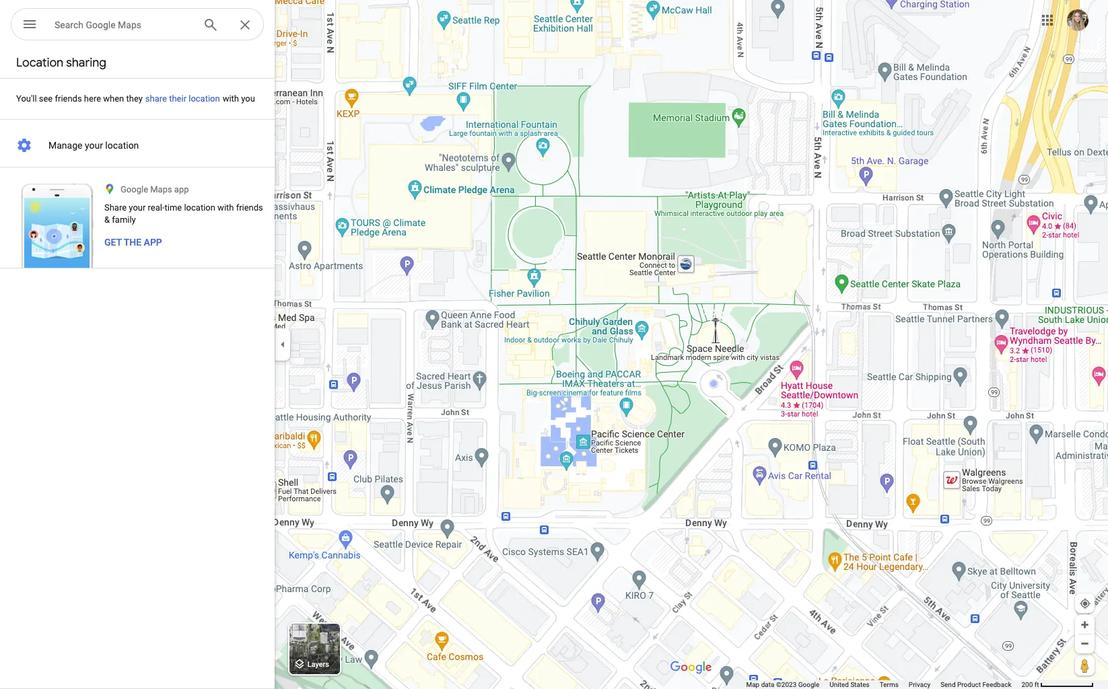 Task type: vqa. For each thing, say whether or not it's contained in the screenshot.
Search Google Maps 'field'
yes



Task type: describe. For each thing, give the bounding box(es) containing it.
 button
[[11, 8, 48, 43]]

united states
[[830, 681, 870, 689]]

the
[[124, 237, 141, 248]]

layers
[[307, 661, 329, 669]]

sharing
[[66, 55, 106, 71]]

you
[[241, 94, 255, 104]]

you'll see friends here when they share their location with you
[[16, 94, 255, 104]]

here
[[84, 94, 101, 104]]

when
[[103, 94, 124, 104]]

search google maps
[[55, 20, 141, 30]]

app for get the app
[[144, 237, 162, 248]]

location inside share your real-time location with friends & family
[[184, 203, 215, 213]]

terms button
[[880, 681, 899, 689]]

feedback
[[982, 681, 1011, 689]]

share
[[145, 94, 167, 104]]

1 vertical spatial location
[[105, 140, 139, 151]]

show your location image
[[1079, 598, 1091, 610]]

google account: michelle dermenjian  
(michelle.dermenjian@adept.ai) image
[[1067, 9, 1089, 31]]

collapse side panel image
[[275, 337, 290, 352]]

get
[[104, 237, 122, 248]]

search google maps field containing search google maps
[[11, 8, 264, 41]]

google maps element
[[0, 0, 1108, 689]]

privacy
[[909, 681, 930, 689]]

send product feedback button
[[941, 681, 1011, 689]]

your for real-
[[129, 203, 146, 213]]

with inside share your real-time location with friends & family
[[218, 203, 234, 213]]

share their location link
[[129, 77, 236, 120]]

location sharing
[[16, 55, 106, 71]]

privacy button
[[909, 681, 930, 689]]



Task type: locate. For each thing, give the bounding box(es) containing it.
zoom out image
[[1080, 639, 1090, 649]]

your for location
[[85, 140, 103, 151]]

0 vertical spatial your
[[85, 140, 103, 151]]

send
[[941, 681, 956, 689]]

search
[[55, 20, 83, 30]]

product
[[957, 681, 981, 689]]

ft
[[1035, 681, 1039, 689]]

with left you
[[223, 94, 239, 104]]

0 vertical spatial google
[[86, 20, 116, 30]]

location
[[16, 55, 63, 71]]

your inside share your real-time location with friends & family
[[129, 203, 146, 213]]

Search Google Maps field
[[11, 8, 264, 41], [55, 16, 192, 32]]

they
[[126, 94, 143, 104]]

1 vertical spatial your
[[129, 203, 146, 213]]

footer containing map data ©2023 google
[[746, 681, 1022, 689]]

time
[[165, 203, 182, 213]]

get the app button
[[104, 236, 162, 249]]

0 vertical spatial location
[[189, 94, 220, 104]]

location
[[189, 94, 220, 104], [105, 140, 139, 151], [184, 203, 215, 213]]

map data ©2023 google
[[746, 681, 819, 689]]

show street view coverage image
[[1075, 656, 1095, 676]]

maps right search
[[118, 20, 141, 30]]

manage your location link
[[0, 132, 275, 159]]

maps up real-
[[150, 184, 172, 195]]

app inside button
[[144, 237, 162, 248]]

united states button
[[830, 681, 870, 689]]

0 vertical spatial maps
[[118, 20, 141, 30]]

1 horizontal spatial maps
[[150, 184, 172, 195]]

your right manage
[[85, 140, 103, 151]]

0 vertical spatial with
[[223, 94, 239, 104]]

1 horizontal spatial friends
[[236, 203, 263, 213]]

1 vertical spatial maps
[[150, 184, 172, 195]]

©2023
[[776, 681, 797, 689]]

maps inside location sharing main content
[[150, 184, 172, 195]]

google right ©2023
[[798, 681, 819, 689]]

0 horizontal spatial app
[[144, 237, 162, 248]]

0 vertical spatial friends
[[55, 94, 82, 104]]

data
[[761, 681, 774, 689]]

200
[[1022, 681, 1033, 689]]

none search field inside "google maps" element
[[11, 8, 264, 43]]

location down when
[[105, 140, 139, 151]]

maps inside field
[[118, 20, 141, 30]]

manage
[[48, 140, 82, 151]]

1 horizontal spatial your
[[129, 203, 146, 213]]

you'll
[[16, 94, 37, 104]]

none search field containing 
[[11, 8, 264, 43]]

share
[[104, 203, 127, 213]]

friends inside share your real-time location with friends & family
[[236, 203, 263, 213]]

search google maps field inside search box
[[55, 16, 192, 32]]

1 vertical spatial app
[[144, 237, 162, 248]]

terms
[[880, 681, 899, 689]]

send product feedback
[[941, 681, 1011, 689]]

footer
[[746, 681, 1022, 689]]

google up share
[[121, 184, 148, 195]]

app up the time
[[174, 184, 189, 195]]

map
[[746, 681, 759, 689]]

united
[[830, 681, 849, 689]]

1 vertical spatial friends
[[236, 203, 263, 213]]

real-
[[148, 203, 165, 213]]

share your real-time location with friends & family
[[104, 203, 263, 225]]

google
[[86, 20, 116, 30], [121, 184, 148, 195], [798, 681, 819, 689]]

see
[[39, 94, 53, 104]]

your up family
[[129, 203, 146, 213]]

app right the
[[144, 237, 162, 248]]


[[22, 15, 38, 34]]

family
[[112, 215, 136, 225]]

their
[[169, 94, 186, 104]]

0 horizontal spatial maps
[[118, 20, 141, 30]]

1 vertical spatial with
[[218, 203, 234, 213]]

0 horizontal spatial google
[[86, 20, 116, 30]]

200 ft button
[[1022, 681, 1094, 689]]

google maps app
[[121, 184, 189, 195]]

2 vertical spatial location
[[184, 203, 215, 213]]

footer inside "google maps" element
[[746, 681, 1022, 689]]

&
[[104, 215, 110, 225]]

maps
[[118, 20, 141, 30], [150, 184, 172, 195]]

location right the time
[[184, 203, 215, 213]]

1 vertical spatial google
[[121, 184, 148, 195]]

google right search
[[86, 20, 116, 30]]

manage your location
[[48, 140, 139, 151]]

0 vertical spatial app
[[174, 184, 189, 195]]

location sharing main content
[[0, 48, 275, 689]]

states
[[850, 681, 870, 689]]

200 ft
[[1022, 681, 1039, 689]]

2 vertical spatial google
[[798, 681, 819, 689]]

with
[[223, 94, 239, 104], [218, 203, 234, 213]]

0 horizontal spatial your
[[85, 140, 103, 151]]

zoom in image
[[1080, 620, 1090, 630]]

friends
[[55, 94, 82, 104], [236, 203, 263, 213]]

your
[[85, 140, 103, 151], [129, 203, 146, 213]]

get the app
[[104, 237, 162, 248]]

google inside location sharing main content
[[121, 184, 148, 195]]

1 horizontal spatial google
[[121, 184, 148, 195]]

1 horizontal spatial app
[[174, 184, 189, 195]]

app for google maps app
[[174, 184, 189, 195]]

location right their
[[189, 94, 220, 104]]

None search field
[[11, 8, 264, 43]]

app
[[174, 184, 189, 195], [144, 237, 162, 248]]

google inside footer
[[798, 681, 819, 689]]

0 horizontal spatial friends
[[55, 94, 82, 104]]

with right the time
[[218, 203, 234, 213]]

2 horizontal spatial google
[[798, 681, 819, 689]]



